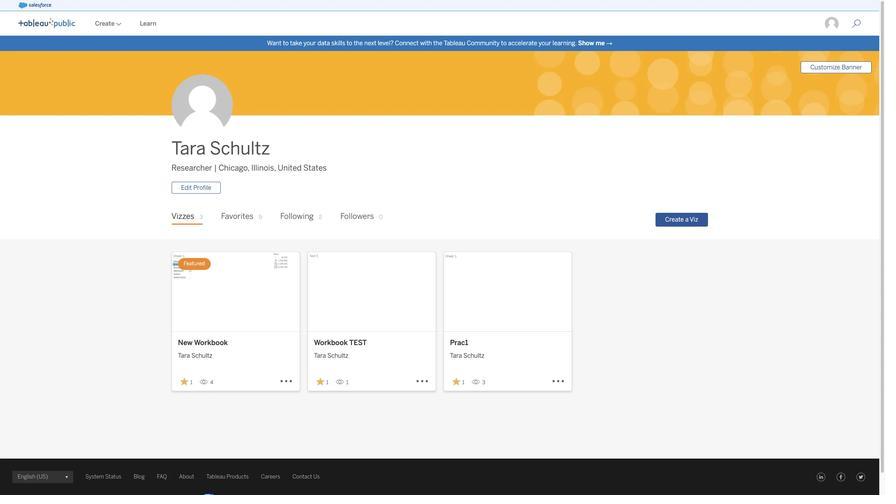 Task type: describe. For each thing, give the bounding box(es) containing it.
followers
[[341, 212, 374, 221]]

3 tara schultz link from the left
[[450, 348, 566, 361]]

2 to from the left
[[347, 40, 353, 47]]

learn link
[[131, 12, 166, 36]]

→
[[607, 40, 613, 47]]

tara up researcher at top
[[172, 138, 206, 159]]

connect
[[395, 40, 419, 47]]

customize banner button
[[802, 61, 873, 73]]

careers
[[261, 474, 281, 480]]

blog link
[[134, 473, 145, 482]]

create a viz
[[666, 216, 699, 223]]

prac1
[[450, 339, 469, 347]]

salesforce logo image
[[18, 2, 51, 8]]

viz
[[690, 216, 699, 223]]

tableau inside tableau products link
[[207, 474, 226, 480]]

show
[[579, 40, 595, 47]]

workbook thumbnail image for prac1
[[444, 252, 572, 331]]

want
[[267, 40, 282, 47]]

faq link
[[157, 473, 167, 482]]

1 your from the left
[[304, 40, 316, 47]]

test
[[350, 339, 367, 347]]

illinois,
[[251, 163, 276, 173]]

1 for 4
[[190, 379, 193, 386]]

tara schultz for new workbook
[[178, 352, 213, 359]]

system status link
[[86, 473, 121, 482]]

selected language element
[[18, 471, 68, 483]]

schultz for workbook test
[[328, 352, 349, 359]]

1 view element
[[333, 376, 352, 389]]

level?
[[378, 40, 394, 47]]

following
[[281, 212, 314, 221]]

0
[[380, 214, 383, 221]]

a
[[686, 216, 689, 223]]

prac1 link
[[450, 338, 566, 348]]

researcher
[[172, 163, 212, 173]]

tara schultz link for workbook
[[178, 348, 294, 361]]

customize banner
[[811, 64, 863, 71]]

tara for new workbook
[[178, 352, 190, 359]]

status
[[105, 474, 121, 480]]

1 for 1
[[327, 379, 329, 386]]

take
[[290, 40, 302, 47]]

show me link
[[579, 40, 605, 47]]

more actions image for prac1
[[552, 375, 566, 388]]

favorites
[[221, 212, 254, 221]]

1 the from the left
[[354, 40, 363, 47]]

learning.
[[553, 40, 577, 47]]

contact us link
[[293, 473, 320, 482]]

new workbook
[[178, 339, 228, 347]]

3 1 from the left
[[347, 379, 349, 386]]

create a viz button
[[656, 213, 709, 227]]

united
[[278, 163, 302, 173]]

tara schultz for prac1
[[450, 352, 485, 359]]

0 vertical spatial tableau
[[444, 40, 466, 47]]

data
[[318, 40, 330, 47]]

2
[[319, 214, 322, 221]]

edit profile
[[181, 184, 211, 192]]

4 views element
[[197, 376, 217, 389]]

3 to from the left
[[502, 40, 507, 47]]

|
[[214, 163, 217, 173]]

tara.schultz image
[[825, 16, 840, 31]]



Task type: locate. For each thing, give the bounding box(es) containing it.
tara for workbook test
[[314, 352, 326, 359]]

remove favorite button for prac1
[[450, 376, 469, 388]]

create button
[[86, 12, 131, 36]]

remove favorite button for workbook test
[[314, 376, 333, 388]]

1 1 from the left
[[190, 379, 193, 386]]

us
[[314, 474, 320, 480]]

2 horizontal spatial workbook thumbnail image
[[444, 252, 572, 331]]

1 vertical spatial 3
[[483, 379, 486, 386]]

0 vertical spatial create
[[95, 20, 115, 27]]

the
[[354, 40, 363, 47], [434, 40, 443, 47]]

avatar image
[[172, 75, 233, 136]]

0 horizontal spatial tara schultz link
[[178, 348, 294, 361]]

1 tara schultz link from the left
[[178, 348, 294, 361]]

1 for 3
[[463, 379, 465, 386]]

learn
[[140, 20, 156, 27]]

tara schultz link for test
[[314, 348, 430, 361]]

go to search image
[[843, 19, 871, 28]]

9
[[259, 214, 262, 221]]

profile
[[193, 184, 211, 192]]

schultz down new workbook
[[192, 352, 213, 359]]

1 vertical spatial tableau
[[207, 474, 226, 480]]

faq
[[157, 474, 167, 480]]

1 horizontal spatial workbook
[[314, 339, 348, 347]]

0 horizontal spatial your
[[304, 40, 316, 47]]

2 remove favorite button from the left
[[450, 376, 469, 388]]

researcher | chicago, illinois, united states
[[172, 163, 327, 173]]

customize
[[811, 64, 841, 71]]

workbook test
[[314, 339, 367, 347]]

create inside dropdown button
[[95, 20, 115, 27]]

2 horizontal spatial tara schultz link
[[450, 348, 566, 361]]

create for create a viz
[[666, 216, 685, 223]]

3 workbook thumbnail image from the left
[[444, 252, 572, 331]]

products
[[227, 474, 249, 480]]

community
[[467, 40, 500, 47]]

1 workbook thumbnail image from the left
[[172, 252, 300, 331]]

create inside button
[[666, 216, 685, 223]]

schultz up chicago,
[[210, 138, 270, 159]]

1 horizontal spatial remove favorite button
[[450, 376, 469, 388]]

new workbook link
[[178, 338, 294, 348]]

schultz
[[210, 138, 270, 159], [192, 352, 213, 359], [328, 352, 349, 359], [464, 352, 485, 359]]

tara schultz up '|'
[[172, 138, 270, 159]]

next
[[365, 40, 377, 47]]

tableau
[[444, 40, 466, 47], [207, 474, 226, 480]]

0 horizontal spatial more actions image
[[416, 375, 430, 388]]

1 horizontal spatial to
[[347, 40, 353, 47]]

2 workbook from the left
[[314, 339, 348, 347]]

want to take your data skills to the next level? connect with the tableau community to accelerate your learning. show me →
[[267, 40, 613, 47]]

tableau left "products"
[[207, 474, 226, 480]]

0 vertical spatial 3
[[200, 214, 203, 221]]

4
[[210, 379, 214, 386]]

1 horizontal spatial your
[[539, 40, 552, 47]]

english (us)
[[18, 474, 48, 480]]

1 horizontal spatial 3
[[483, 379, 486, 386]]

careers link
[[261, 473, 281, 482]]

tableau right with
[[444, 40, 466, 47]]

2 tara schultz link from the left
[[314, 348, 430, 361]]

workbook thumbnail image
[[172, 252, 300, 331], [308, 252, 436, 331], [444, 252, 572, 331]]

your left learning.
[[539, 40, 552, 47]]

schultz down workbook test
[[328, 352, 349, 359]]

3
[[200, 214, 203, 221], [483, 379, 486, 386]]

4 1 from the left
[[463, 379, 465, 386]]

with
[[421, 40, 432, 47]]

1 workbook from the left
[[194, 339, 228, 347]]

tara schultz down new workbook
[[178, 352, 213, 359]]

about link
[[179, 473, 194, 482]]

to left accelerate
[[502, 40, 507, 47]]

blog
[[134, 474, 145, 480]]

more actions image for workbook test
[[416, 375, 430, 388]]

to
[[283, 40, 289, 47], [347, 40, 353, 47], [502, 40, 507, 47]]

english
[[18, 474, 35, 480]]

tara schultz link
[[178, 348, 294, 361], [314, 348, 430, 361], [450, 348, 566, 361]]

your right the take
[[304, 40, 316, 47]]

tara schultz for workbook test
[[314, 352, 349, 359]]

workbook test link
[[314, 338, 430, 348]]

about
[[179, 474, 194, 480]]

to right skills
[[347, 40, 353, 47]]

schultz for prac1
[[464, 352, 485, 359]]

your
[[304, 40, 316, 47], [539, 40, 552, 47]]

1 horizontal spatial tara schultz link
[[314, 348, 430, 361]]

the right with
[[434, 40, 443, 47]]

1 inside button
[[190, 379, 193, 386]]

the left next
[[354, 40, 363, 47]]

to left the take
[[283, 40, 289, 47]]

tara
[[172, 138, 206, 159], [178, 352, 190, 359], [314, 352, 326, 359], [450, 352, 462, 359]]

edit profile button
[[172, 182, 221, 194]]

create for create
[[95, 20, 115, 27]]

schultz down prac1
[[464, 352, 485, 359]]

2 workbook thumbnail image from the left
[[308, 252, 436, 331]]

1 more actions image from the left
[[416, 375, 430, 388]]

contact us
[[293, 474, 320, 480]]

system status
[[86, 474, 121, 480]]

0 horizontal spatial workbook thumbnail image
[[172, 252, 300, 331]]

accelerate
[[509, 40, 538, 47]]

workbook thumbnail image for workbook test
[[308, 252, 436, 331]]

chicago,
[[219, 163, 250, 173]]

0 horizontal spatial create
[[95, 20, 115, 27]]

tara down workbook test
[[314, 352, 326, 359]]

0 horizontal spatial 3
[[200, 214, 203, 221]]

0 horizontal spatial tableau
[[207, 474, 226, 480]]

2 horizontal spatial to
[[502, 40, 507, 47]]

Remove Favorite button
[[314, 376, 333, 388], [450, 376, 469, 388]]

0 horizontal spatial the
[[354, 40, 363, 47]]

tara down new
[[178, 352, 190, 359]]

tara down prac1
[[450, 352, 462, 359]]

workbook right new
[[194, 339, 228, 347]]

vizzes
[[172, 212, 195, 221]]

2 your from the left
[[539, 40, 552, 47]]

tara for prac1
[[450, 352, 462, 359]]

create
[[95, 20, 115, 27], [666, 216, 685, 223]]

2 more actions image from the left
[[552, 375, 566, 388]]

skills
[[332, 40, 346, 47]]

tableau products link
[[207, 473, 249, 482]]

tara schultz down prac1
[[450, 352, 485, 359]]

banner
[[842, 64, 863, 71]]

1 remove favorite button from the left
[[314, 376, 333, 388]]

featured element
[[178, 258, 211, 270]]

0 horizontal spatial workbook
[[194, 339, 228, 347]]

me
[[596, 40, 605, 47]]

schultz for new workbook
[[192, 352, 213, 359]]

1 horizontal spatial tableau
[[444, 40, 466, 47]]

logo image
[[18, 18, 75, 28]]

1 vertical spatial create
[[666, 216, 685, 223]]

workbook
[[194, 339, 228, 347], [314, 339, 348, 347]]

more actions image
[[416, 375, 430, 388], [552, 375, 566, 388]]

1 horizontal spatial more actions image
[[552, 375, 566, 388]]

1 horizontal spatial the
[[434, 40, 443, 47]]

0 horizontal spatial remove favorite button
[[314, 376, 333, 388]]

1 horizontal spatial workbook thumbnail image
[[308, 252, 436, 331]]

1 horizontal spatial create
[[666, 216, 685, 223]]

Remove Favorite button
[[178, 376, 197, 388]]

3 views element
[[469, 376, 489, 389]]

featured
[[184, 260, 205, 267]]

contact
[[293, 474, 312, 480]]

0 horizontal spatial to
[[283, 40, 289, 47]]

1
[[190, 379, 193, 386], [327, 379, 329, 386], [347, 379, 349, 386], [463, 379, 465, 386]]

tara schultz down workbook test
[[314, 352, 349, 359]]

(us)
[[37, 474, 48, 480]]

more actions image
[[280, 375, 294, 388]]

tableau products
[[207, 474, 249, 480]]

2 the from the left
[[434, 40, 443, 47]]

new
[[178, 339, 193, 347]]

states
[[304, 163, 327, 173]]

system
[[86, 474, 104, 480]]

2 1 from the left
[[327, 379, 329, 386]]

tara schultz
[[172, 138, 270, 159], [178, 352, 213, 359], [314, 352, 349, 359], [450, 352, 485, 359]]

edit
[[181, 184, 192, 192]]

1 to from the left
[[283, 40, 289, 47]]

workbook left test
[[314, 339, 348, 347]]



Task type: vqa. For each thing, say whether or not it's contained in the screenshot.
THE NEW WORKBOOK (TABLEAU PUBLIC)
no



